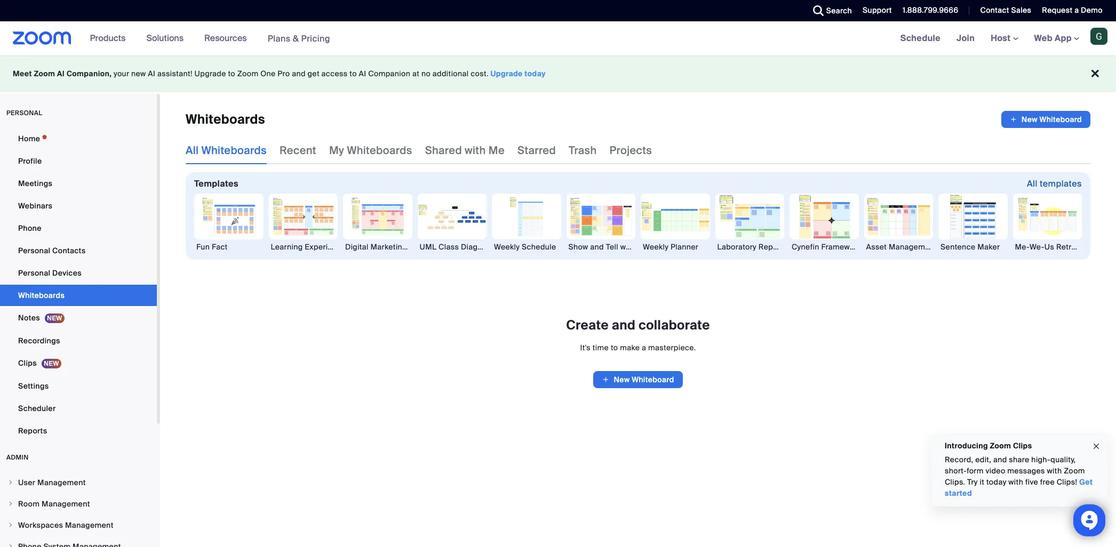 Task type: vqa. For each thing, say whether or not it's contained in the screenshot.
products
yes



Task type: locate. For each thing, give the bounding box(es) containing it.
right image up right image
[[7, 523, 14, 529]]

0 horizontal spatial weekly
[[494, 243, 520, 252]]

tabs of all whiteboard page tab list
[[186, 137, 652, 164]]

a left twist
[[637, 243, 642, 252]]

with left me
[[465, 144, 486, 157]]

recordings link
[[0, 330, 157, 352]]

a left demo
[[1075, 5, 1080, 15]]

a right make
[[642, 343, 647, 353]]

all templates
[[1028, 178, 1083, 190]]

management inside room management menu item
[[42, 500, 90, 509]]

1 vertical spatial add image
[[602, 375, 610, 386]]

1 upgrade from the left
[[195, 69, 226, 78]]

experience
[[305, 243, 346, 252]]

fun fact
[[196, 243, 228, 252]]

1 horizontal spatial new
[[1022, 115, 1038, 124]]

0 vertical spatial today
[[525, 69, 546, 78]]

0 vertical spatial add image
[[1010, 114, 1018, 125]]

1 horizontal spatial canvas
[[409, 243, 436, 252]]

digital marketing canvas button
[[343, 194, 436, 253]]

upgrade today link
[[491, 69, 546, 78]]

right image left user
[[7, 480, 14, 486]]

1 vertical spatial new whiteboard
[[614, 375, 675, 385]]

and left get in the left top of the page
[[292, 69, 306, 78]]

plans
[[268, 33, 291, 44]]

upgrade down product information navigation
[[195, 69, 226, 78]]

weekly for weekly schedule
[[494, 243, 520, 252]]

starred
[[518, 144, 556, 157]]

0 horizontal spatial add image
[[602, 375, 610, 386]]

asset management element
[[865, 242, 937, 253]]

0 vertical spatial new
[[1022, 115, 1038, 124]]

fun fact element
[[194, 242, 263, 253]]

all templates button
[[1028, 176, 1083, 193]]

0 vertical spatial schedule
[[901, 33, 941, 44]]

new whiteboard for the rightmost new whiteboard button
[[1022, 115, 1083, 124]]

2 personal from the top
[[18, 269, 50, 278]]

and inside "show and tell with a twist" element
[[591, 243, 604, 252]]

schedule down 1.888.799.9666
[[901, 33, 941, 44]]

my
[[329, 144, 344, 157]]

0 horizontal spatial new
[[614, 375, 630, 385]]

personal for personal contacts
[[18, 246, 50, 256]]

0 horizontal spatial upgrade
[[195, 69, 226, 78]]

get
[[1080, 478, 1093, 487]]

whiteboards down personal devices
[[18, 291, 65, 301]]

user
[[18, 478, 35, 488]]

0 vertical spatial clips
[[18, 359, 37, 368]]

0 vertical spatial personal
[[18, 246, 50, 256]]

products button
[[90, 21, 130, 56]]

request
[[1043, 5, 1073, 15]]

weekly planner
[[643, 243, 699, 252]]

all up templates
[[186, 144, 199, 157]]

0 vertical spatial new whiteboard button
[[1002, 111, 1091, 128]]

0 vertical spatial right image
[[7, 480, 14, 486]]

1 vertical spatial all
[[1028, 178, 1038, 190]]

today
[[525, 69, 546, 78], [987, 478, 1007, 487]]

to down 'resources' dropdown button on the top left
[[228, 69, 235, 78]]

1 horizontal spatial ai
[[148, 69, 155, 78]]

2 vertical spatial a
[[642, 343, 647, 353]]

1 horizontal spatial weekly
[[643, 243, 669, 252]]

room management menu item
[[0, 494, 157, 515]]

and up make
[[612, 317, 636, 334]]

scheduler
[[18, 404, 56, 414]]

clips up the share
[[1014, 441, 1033, 451]]

3 ai from the left
[[359, 69, 366, 78]]

3 right image from the top
[[7, 523, 14, 529]]

assistant!
[[157, 69, 193, 78]]

management inside asset management element
[[889, 243, 937, 252]]

menu item
[[0, 537, 157, 548]]

cynefin
[[792, 243, 820, 252]]

quality,
[[1051, 455, 1076, 465]]

right image for user management
[[7, 480, 14, 486]]

whiteboard inside application
[[1040, 115, 1083, 124]]

canvas inside button
[[348, 243, 375, 252]]

laboratory report
[[718, 243, 784, 252]]

asset management button
[[865, 194, 937, 253]]

schedule left show
[[522, 243, 556, 252]]

cynefin framework button
[[790, 194, 862, 253]]

join link
[[949, 21, 983, 56]]

canvas inside button
[[409, 243, 436, 252]]

masterpiece.
[[649, 343, 696, 353]]

with inside button
[[621, 243, 636, 252]]

0 horizontal spatial clips
[[18, 359, 37, 368]]

whiteboard
[[1040, 115, 1083, 124], [632, 375, 675, 385]]

0 vertical spatial all
[[186, 144, 199, 157]]

host
[[991, 33, 1013, 44]]

companion
[[368, 69, 411, 78]]

0 horizontal spatial ai
[[57, 69, 65, 78]]

banner containing products
[[0, 21, 1117, 56]]

weekly
[[494, 243, 520, 252], [643, 243, 669, 252]]

support link
[[855, 0, 895, 21], [863, 5, 892, 15]]

personal down the personal contacts on the top of page
[[18, 269, 50, 278]]

clips
[[18, 359, 37, 368], [1014, 441, 1033, 451]]

right image inside room management menu item
[[7, 501, 14, 508]]

it's time to make a masterpiece.
[[580, 343, 696, 353]]

zoom up clips!
[[1065, 467, 1086, 476]]

workspaces management
[[18, 521, 114, 531]]

2 horizontal spatial a
[[1075, 5, 1080, 15]]

marketing
[[371, 243, 407, 252]]

solutions button
[[146, 21, 188, 56]]

1.888.799.9666 button up schedule 'link'
[[903, 5, 959, 15]]

laboratory
[[718, 243, 757, 252]]

home link
[[0, 128, 157, 149]]

clips inside personal menu menu
[[18, 359, 37, 368]]

shared
[[425, 144, 462, 157]]

0 horizontal spatial whiteboard
[[632, 375, 675, 385]]

and up video
[[994, 455, 1008, 465]]

all for all templates
[[1028, 178, 1038, 190]]

1 horizontal spatial to
[[350, 69, 357, 78]]

schedule inside button
[[522, 243, 556, 252]]

templates
[[1040, 178, 1083, 190]]

1 vertical spatial today
[[987, 478, 1007, 487]]

2 right image from the top
[[7, 501, 14, 508]]

with
[[465, 144, 486, 157], [621, 243, 636, 252], [1048, 467, 1063, 476], [1009, 478, 1024, 487]]

1 vertical spatial right image
[[7, 501, 14, 508]]

1 weekly from the left
[[494, 243, 520, 252]]

all inside tab list
[[186, 144, 199, 157]]

user management
[[18, 478, 86, 488]]

zoom up edit,
[[991, 441, 1012, 451]]

2 upgrade from the left
[[491, 69, 523, 78]]

upgrade right 'cost.'
[[491, 69, 523, 78]]

right image inside workspaces management menu item
[[7, 523, 14, 529]]

1 horizontal spatial new whiteboard button
[[1002, 111, 1091, 128]]

workspaces management menu item
[[0, 516, 157, 536]]

reports link
[[0, 421, 157, 442]]

1 horizontal spatial schedule
[[901, 33, 941, 44]]

access
[[322, 69, 348, 78]]

0 vertical spatial whiteboard
[[1040, 115, 1083, 124]]

to right time
[[611, 343, 618, 353]]

webinars
[[18, 201, 52, 211]]

fun fact button
[[194, 194, 263, 253]]

0 horizontal spatial new whiteboard button
[[594, 372, 683, 389]]

0 horizontal spatial today
[[525, 69, 546, 78]]

a inside button
[[637, 243, 642, 252]]

uml class diagram button
[[418, 194, 492, 253]]

1 canvas from the left
[[348, 243, 375, 252]]

zoom right meet
[[34, 69, 55, 78]]

new whiteboard inside whiteboards application
[[1022, 115, 1083, 124]]

management down room management menu item
[[65, 521, 114, 531]]

2 vertical spatial right image
[[7, 523, 14, 529]]

personal inside 'link'
[[18, 269, 50, 278]]

plans & pricing link
[[268, 33, 330, 44], [268, 33, 330, 44]]

new whiteboard for the bottom new whiteboard button
[[614, 375, 675, 385]]

laboratory report element
[[716, 242, 785, 253]]

1 vertical spatial new
[[614, 375, 630, 385]]

1 horizontal spatial today
[[987, 478, 1007, 487]]

1 horizontal spatial clips
[[1014, 441, 1033, 451]]

to
[[228, 69, 235, 78], [350, 69, 357, 78], [611, 343, 618, 353]]

whiteboards up the "all whiteboards"
[[186, 111, 265, 128]]

all for all whiteboards
[[186, 144, 199, 157]]

digital marketing canvas element
[[343, 242, 436, 253]]

trash
[[569, 144, 597, 157]]

right image for workspaces management
[[7, 523, 14, 529]]

1 horizontal spatial add image
[[1010, 114, 1018, 125]]

personal down phone
[[18, 246, 50, 256]]

learning experience canvas
[[271, 243, 375, 252]]

high-
[[1032, 455, 1051, 465]]

uml class diagram element
[[418, 242, 492, 253]]

a for twist
[[637, 243, 642, 252]]

1 vertical spatial a
[[637, 243, 642, 252]]

notes
[[18, 313, 40, 323]]

contact
[[981, 5, 1010, 15]]

a
[[1075, 5, 1080, 15], [637, 243, 642, 252], [642, 343, 647, 353]]

add image for the bottom new whiteboard button
[[602, 375, 610, 386]]

1 horizontal spatial whiteboard
[[1040, 115, 1083, 124]]

2 weekly from the left
[[643, 243, 669, 252]]

management up room management
[[37, 478, 86, 488]]

1 vertical spatial new whiteboard button
[[594, 372, 683, 389]]

management for asset management
[[889, 243, 937, 252]]

new
[[1022, 115, 1038, 124], [614, 375, 630, 385]]

sentence maker
[[941, 243, 1001, 252]]

web
[[1035, 33, 1053, 44]]

room management
[[18, 500, 90, 509]]

web app
[[1035, 33, 1072, 44]]

add image
[[1010, 114, 1018, 125], [602, 375, 610, 386]]

meetings navigation
[[893, 21, 1117, 56]]

workspaces
[[18, 521, 63, 531]]

canvas left class
[[409, 243, 436, 252]]

weekly right diagram
[[494, 243, 520, 252]]

personal
[[18, 246, 50, 256], [18, 269, 50, 278]]

sentence maker element
[[939, 242, 1008, 253]]

right image for room management
[[7, 501, 14, 508]]

1 horizontal spatial new whiteboard
[[1022, 115, 1083, 124]]

create
[[567, 317, 609, 334]]

1 horizontal spatial all
[[1028, 178, 1038, 190]]

me-we-us retrospective element
[[1013, 242, 1108, 253]]

management inside user management menu item
[[37, 478, 86, 488]]

1 horizontal spatial upgrade
[[491, 69, 523, 78]]

to right the access
[[350, 69, 357, 78]]

all left templates
[[1028, 178, 1038, 190]]

video
[[986, 467, 1006, 476]]

1 vertical spatial schedule
[[522, 243, 556, 252]]

clips up settings
[[18, 359, 37, 368]]

2 canvas from the left
[[409, 243, 436, 252]]

1 personal from the top
[[18, 246, 50, 256]]

0 vertical spatial new whiteboard
[[1022, 115, 1083, 124]]

zoom inside record, edit, and share high-quality, short-form video messages with zoom clips. try it today with five free clips!
[[1065, 467, 1086, 476]]

management right asset
[[889, 243, 937, 252]]

ai left 'companion'
[[359, 69, 366, 78]]

weekly left planner
[[643, 243, 669, 252]]

1 right image from the top
[[7, 480, 14, 486]]

canvas right experience
[[348, 243, 375, 252]]

all
[[186, 144, 199, 157], [1028, 178, 1038, 190]]

weekly schedule
[[494, 243, 556, 252]]

ai left companion,
[[57, 69, 65, 78]]

0 horizontal spatial canvas
[[348, 243, 375, 252]]

1 vertical spatial personal
[[18, 269, 50, 278]]

personal menu menu
[[0, 128, 157, 443]]

&
[[293, 33, 299, 44]]

laboratory report button
[[716, 194, 785, 253]]

2 horizontal spatial ai
[[359, 69, 366, 78]]

collaborate
[[639, 317, 710, 334]]

banner
[[0, 21, 1117, 56]]

0 horizontal spatial schedule
[[522, 243, 556, 252]]

right image left "room"
[[7, 501, 14, 508]]

request a demo link
[[1035, 0, 1117, 21], [1043, 5, 1103, 15]]

0 horizontal spatial all
[[186, 144, 199, 157]]

0 horizontal spatial new whiteboard
[[614, 375, 675, 385]]

and left 'tell'
[[591, 243, 604, 252]]

projects
[[610, 144, 652, 157]]

product information navigation
[[82, 21, 338, 56]]

all inside button
[[1028, 178, 1038, 190]]

add image inside whiteboards application
[[1010, 114, 1018, 125]]

management inside workspaces management menu item
[[65, 521, 114, 531]]

me-
[[1016, 243, 1030, 252]]

0 horizontal spatial a
[[637, 243, 642, 252]]

1 vertical spatial whiteboard
[[632, 375, 675, 385]]

with right 'tell'
[[621, 243, 636, 252]]

right image inside user management menu item
[[7, 480, 14, 486]]

right image
[[7, 480, 14, 486], [7, 501, 14, 508], [7, 523, 14, 529]]

management up workspaces management
[[42, 500, 90, 509]]

contact sales link
[[973, 0, 1035, 21], [981, 5, 1032, 15]]

us
[[1045, 243, 1055, 252]]

all whiteboards
[[186, 144, 267, 157]]

1 horizontal spatial a
[[642, 343, 647, 353]]

whiteboards up templates
[[201, 144, 267, 157]]

sales
[[1012, 5, 1032, 15]]

ai right new in the left top of the page
[[148, 69, 155, 78]]



Task type: describe. For each thing, give the bounding box(es) containing it.
no
[[422, 69, 431, 78]]

management for workspaces management
[[65, 521, 114, 531]]

personal
[[6, 109, 42, 117]]

uml
[[420, 243, 437, 252]]

2 horizontal spatial to
[[611, 343, 618, 353]]

learning experience canvas element
[[269, 242, 375, 253]]

maker
[[978, 243, 1001, 252]]

add image for the rightmost new whiteboard button
[[1010, 114, 1018, 125]]

request a demo
[[1043, 5, 1103, 15]]

2 ai from the left
[[148, 69, 155, 78]]

personal for personal devices
[[18, 269, 50, 278]]

1 ai from the left
[[57, 69, 65, 78]]

webinars link
[[0, 195, 157, 217]]

uml class diagram
[[420, 243, 492, 252]]

sentence
[[941, 243, 976, 252]]

new inside whiteboards application
[[1022, 115, 1038, 124]]

canvas for learning experience canvas
[[348, 243, 375, 252]]

framework
[[822, 243, 862, 252]]

companion,
[[67, 69, 112, 78]]

diagram
[[461, 243, 492, 252]]

clips.
[[945, 478, 966, 487]]

0 vertical spatial a
[[1075, 5, 1080, 15]]

whiteboards link
[[0, 285, 157, 306]]

whiteboards inside application
[[186, 111, 265, 128]]

with inside tabs of all whiteboard page tab list
[[465, 144, 486, 157]]

learning experience canvas button
[[269, 194, 375, 253]]

report
[[759, 243, 784, 252]]

show
[[569, 243, 589, 252]]

personal devices
[[18, 269, 82, 278]]

digital
[[345, 243, 369, 252]]

phone
[[18, 224, 41, 233]]

close image
[[1093, 441, 1101, 453]]

1 vertical spatial clips
[[1014, 441, 1033, 451]]

meetings
[[18, 179, 52, 188]]

plans & pricing
[[268, 33, 330, 44]]

zoom logo image
[[13, 31, 71, 45]]

profile
[[18, 156, 42, 166]]

meet zoom ai companion, footer
[[0, 56, 1117, 92]]

recent
[[280, 144, 316, 157]]

at
[[413, 69, 420, 78]]

planner
[[671, 243, 699, 252]]

sentence maker button
[[939, 194, 1008, 253]]

user management menu item
[[0, 473, 157, 493]]

and inside record, edit, and share high-quality, short-form video messages with zoom clips. try it today with five free clips!
[[994, 455, 1008, 465]]

whiteboards inside personal menu menu
[[18, 291, 65, 301]]

resources button
[[205, 21, 252, 56]]

introducing zoom clips
[[945, 441, 1033, 451]]

0 horizontal spatial to
[[228, 69, 235, 78]]

devices
[[52, 269, 82, 278]]

admin menu menu
[[0, 473, 157, 548]]

admin
[[6, 454, 29, 462]]

clips!
[[1057, 478, 1078, 487]]

with down the messages
[[1009, 478, 1024, 487]]

time
[[593, 343, 609, 353]]

whiteboards application
[[186, 111, 1091, 128]]

me-we-us retrospective
[[1016, 243, 1108, 252]]

resources
[[205, 33, 247, 44]]

whiteboards right 'my' in the top left of the page
[[347, 144, 412, 157]]

share
[[1010, 455, 1030, 465]]

templates
[[194, 178, 239, 190]]

weekly planner element
[[641, 242, 710, 253]]

host button
[[991, 33, 1019, 44]]

cynefin framework
[[792, 243, 862, 252]]

show and tell with a twist element
[[567, 242, 662, 253]]

create and collaborate
[[567, 317, 710, 334]]

with up free
[[1048, 467, 1063, 476]]

management for user management
[[37, 478, 86, 488]]

contacts
[[52, 246, 86, 256]]

get
[[308, 69, 320, 78]]

weekly planner button
[[641, 194, 710, 253]]

asset management
[[867, 243, 937, 252]]

management for room management
[[42, 500, 90, 509]]

recordings
[[18, 336, 60, 346]]

we-
[[1030, 243, 1045, 252]]

show and tell with a twist
[[569, 243, 662, 252]]

weekly schedule element
[[492, 242, 561, 253]]

a for masterpiece.
[[642, 343, 647, 353]]

messages
[[1008, 467, 1046, 476]]

weekly for weekly planner
[[643, 243, 669, 252]]

me-we-us retrospective button
[[1013, 194, 1108, 253]]

asset
[[867, 243, 887, 252]]

1.888.799.9666 button up join at the top right
[[895, 0, 962, 21]]

learning
[[271, 243, 303, 252]]

record,
[[945, 455, 974, 465]]

get started
[[945, 478, 1093, 499]]

personal devices link
[[0, 263, 157, 284]]

schedule inside 'link'
[[901, 33, 941, 44]]

settings link
[[0, 376, 157, 397]]

canvas for digital marketing canvas
[[409, 243, 436, 252]]

record, edit, and share high-quality, short-form video messages with zoom clips. try it today with five free clips!
[[945, 455, 1086, 487]]

today inside record, edit, and share high-quality, short-form video messages with zoom clips. try it today with five free clips!
[[987, 478, 1007, 487]]

fact
[[212, 243, 228, 252]]

form
[[967, 467, 984, 476]]

today inside the meet zoom ai companion, footer
[[525, 69, 546, 78]]

profile link
[[0, 151, 157, 172]]

personal contacts link
[[0, 240, 157, 262]]

notes link
[[0, 307, 157, 329]]

scheduler link
[[0, 398, 157, 420]]

profile picture image
[[1091, 28, 1108, 45]]

twist
[[644, 243, 662, 252]]

right image
[[7, 544, 14, 548]]

me
[[489, 144, 505, 157]]

short-
[[945, 467, 967, 476]]

home
[[18, 134, 40, 144]]

meetings link
[[0, 173, 157, 194]]

zoom left one
[[237, 69, 259, 78]]

started
[[945, 489, 973, 499]]

cynefin framework element
[[790, 242, 862, 253]]

fun
[[196, 243, 210, 252]]

web app button
[[1035, 33, 1080, 44]]

join
[[957, 33, 975, 44]]

additional
[[433, 69, 469, 78]]

and inside the meet zoom ai companion, footer
[[292, 69, 306, 78]]

weekly schedule button
[[492, 194, 561, 253]]

one
[[261, 69, 276, 78]]

tell
[[606, 243, 619, 252]]

class
[[439, 243, 459, 252]]

it
[[980, 478, 985, 487]]

your
[[114, 69, 129, 78]]



